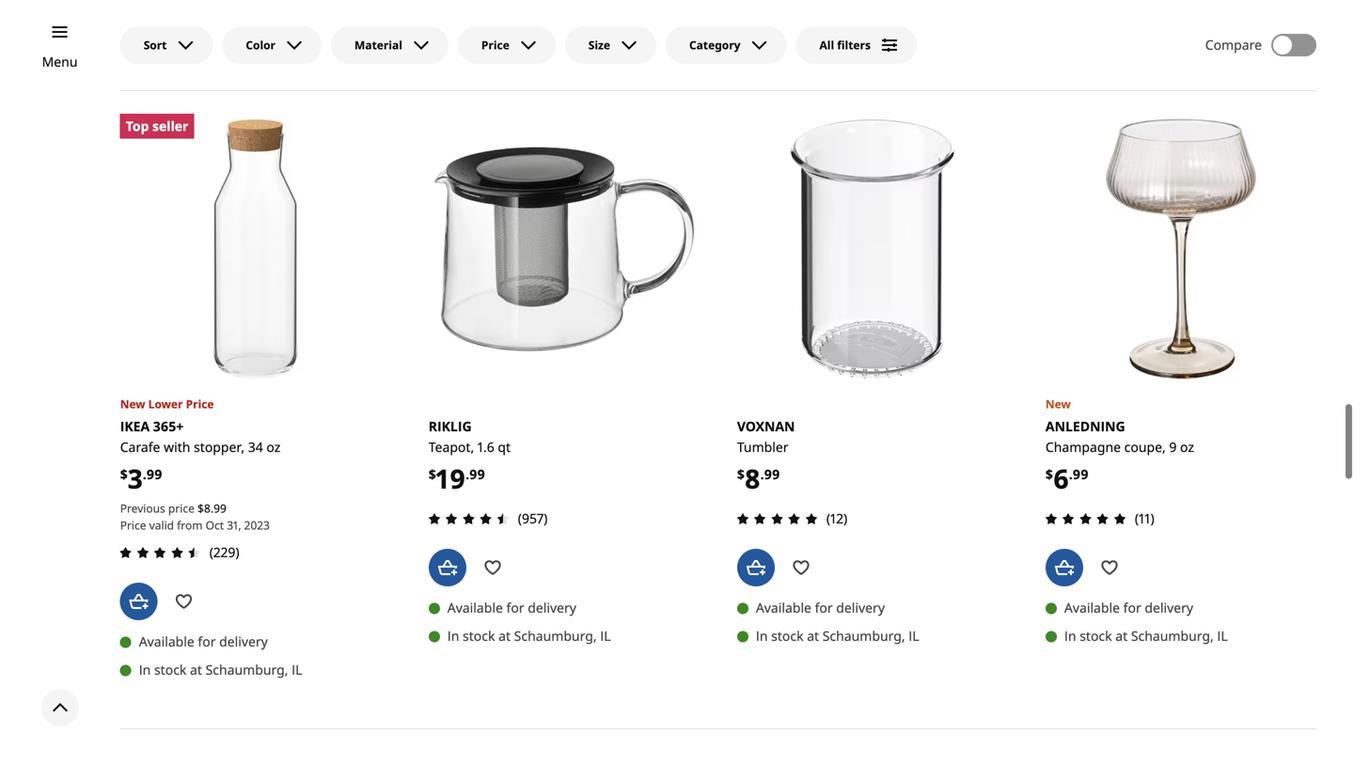 Task type: describe. For each thing, give the bounding box(es) containing it.
19
[[436, 461, 466, 497]]

31,
[[227, 518, 241, 533]]

material
[[355, 37, 403, 53]]

delivery down (229)
[[219, 633, 268, 651]]

available for 99
[[756, 599, 812, 617]]

all filters
[[820, 37, 871, 53]]

champagne
[[1046, 439, 1121, 456]]

delivery for 99
[[837, 599, 885, 617]]

available for delivery for oz
[[1065, 599, 1194, 617]]

99 inside new lower price ikea 365+ carafe with stopper, 34 oz $ 3 . 99
[[147, 466, 162, 484]]

category button
[[666, 26, 787, 64]]

in for 19
[[448, 628, 460, 645]]

available for delivery down (229)
[[139, 633, 268, 651]]

$ inside new lower price ikea 365+ carafe with stopper, 34 oz $ 3 . 99
[[120, 466, 128, 484]]

sort button
[[120, 26, 213, 64]]

color
[[246, 37, 276, 53]]

material button
[[331, 26, 449, 64]]

in stock at schaumburg, il for oz
[[1065, 628, 1228, 645]]

99 inside riklig teapot, 1.6 qt $ 19 . 99
[[470, 466, 485, 484]]

il for 99
[[909, 628, 920, 645]]

price inside popup button
[[482, 37, 510, 53]]

(957)
[[518, 510, 548, 528]]

qt
[[498, 439, 511, 456]]

category
[[690, 37, 741, 53]]

available down the review: 4.6 out of 5 stars. total reviews: 229 image
[[139, 633, 195, 651]]

9
[[1170, 439, 1177, 456]]

all
[[820, 37, 835, 53]]

available for oz
[[1065, 599, 1121, 617]]

in stock at schaumburg, il for 19
[[448, 628, 611, 645]]

stock for 19
[[463, 628, 495, 645]]

previous
[[120, 501, 165, 516]]

(11)
[[1135, 510, 1155, 528]]

available for delivery for 99
[[756, 599, 885, 617]]

voxnan tumbler $ 8 . 99
[[737, 418, 795, 497]]

99 inside new anledning champagne coupe, 9 oz $ 6 . 99
[[1073, 466, 1089, 484]]

(229)
[[210, 544, 240, 562]]

99 inside previous price $ 8 . 99 price valid from oct 31, 2023
[[214, 501, 227, 516]]

at for 19
[[499, 628, 511, 645]]

voxnan
[[737, 418, 795, 436]]

stock for 99
[[772, 628, 804, 645]]

review: 4.6 out of 5 stars. total reviews: 229 image
[[114, 542, 206, 565]]

available for 19
[[448, 599, 503, 617]]

review: 4.7 out of 5 stars. total reviews: 957 image
[[423, 508, 514, 531]]

$ inside new anledning champagne coupe, 9 oz $ 6 . 99
[[1046, 466, 1054, 484]]

oz inside new lower price ikea 365+ carafe with stopper, 34 oz $ 3 . 99
[[267, 439, 281, 456]]

stock for oz
[[1080, 628, 1113, 645]]

top
[[126, 117, 149, 135]]

for for 19
[[507, 599, 525, 617]]

for down (229)
[[198, 633, 216, 651]]

365+
[[153, 418, 184, 436]]

schaumburg, for 99
[[823, 628, 906, 645]]

price inside new lower price ikea 365+ carafe with stopper, 34 oz $ 3 . 99
[[186, 397, 214, 412]]

top seller
[[126, 117, 189, 135]]

new for 6
[[1046, 397, 1071, 412]]

6
[[1054, 461, 1070, 497]]

available for delivery for 19
[[448, 599, 577, 617]]

valid
[[149, 518, 174, 533]]

carafe
[[120, 439, 160, 456]]

$ inside riklig teapot, 1.6 qt $ 19 . 99
[[429, 466, 436, 484]]

for for 99
[[815, 599, 833, 617]]

new anledning champagne coupe, 9 oz $ 6 . 99
[[1046, 397, 1195, 497]]

for for oz
[[1124, 599, 1142, 617]]

price button
[[458, 26, 556, 64]]

schaumburg, for oz
[[1132, 628, 1214, 645]]

. inside new lower price ikea 365+ carafe with stopper, 34 oz $ 3 . 99
[[143, 466, 147, 484]]



Task type: locate. For each thing, give the bounding box(es) containing it.
8 for voxnan tumbler $ 8 . 99
[[745, 461, 761, 497]]

at for 99
[[807, 628, 820, 645]]

review: 4.9 out of 5 stars. total reviews: 11 image
[[1040, 508, 1132, 531]]

available down review: 4.8 out of 5 stars. total reviews: 12 image
[[756, 599, 812, 617]]

teapot,
[[429, 439, 474, 456]]

seller
[[152, 117, 189, 135]]

in for oz
[[1065, 628, 1077, 645]]

delivery down (957)
[[528, 599, 577, 617]]

1 horizontal spatial oz
[[1181, 439, 1195, 456]]

previous price $ 8 . 99 price valid from oct 31, 2023
[[120, 501, 270, 533]]

new up anledning
[[1046, 397, 1071, 412]]

oz inside new anledning champagne coupe, 9 oz $ 6 . 99
[[1181, 439, 1195, 456]]

. inside riklig teapot, 1.6 qt $ 19 . 99
[[466, 466, 470, 484]]

il for 19
[[600, 628, 611, 645]]

delivery down (11)
[[1145, 599, 1194, 617]]

34
[[248, 439, 263, 456]]

delivery
[[528, 599, 577, 617], [837, 599, 885, 617], [1145, 599, 1194, 617], [219, 633, 268, 651]]

price
[[482, 37, 510, 53], [186, 397, 214, 412], [120, 518, 146, 533]]

0 vertical spatial price
[[482, 37, 510, 53]]

$ down the champagne
[[1046, 466, 1054, 484]]

$ down teapot,
[[429, 466, 436, 484]]

review: 4.8 out of 5 stars. total reviews: 12 image
[[732, 508, 823, 531]]

available down review: 4.9 out of 5 stars. total reviews: 11 image
[[1065, 599, 1121, 617]]

available for delivery
[[448, 599, 577, 617], [756, 599, 885, 617], [1065, 599, 1194, 617], [139, 633, 268, 651]]

.
[[143, 466, 147, 484], [466, 466, 470, 484], [761, 466, 764, 484], [1070, 466, 1073, 484], [211, 501, 214, 516]]

$ down carafe
[[120, 466, 128, 484]]

price inside previous price $ 8 . 99 price valid from oct 31, 2023
[[120, 518, 146, 533]]

at
[[499, 628, 511, 645], [807, 628, 820, 645], [1116, 628, 1128, 645], [190, 661, 202, 679]]

available for delivery down (11)
[[1065, 599, 1194, 617]]

1 horizontal spatial 8
[[745, 461, 761, 497]]

riklig
[[429, 418, 472, 436]]

il for oz
[[1218, 628, 1228, 645]]

$ inside voxnan tumbler $ 8 . 99
[[737, 466, 745, 484]]

tumbler
[[737, 439, 789, 456]]

stock
[[463, 628, 495, 645], [772, 628, 804, 645], [1080, 628, 1113, 645], [154, 661, 187, 679]]

at for oz
[[1116, 628, 1128, 645]]

color button
[[222, 26, 322, 64]]

from
[[177, 518, 203, 533]]

new lower price ikea 365+ carafe with stopper, 34 oz $ 3 . 99
[[120, 397, 281, 497]]

available for delivery down (957)
[[448, 599, 577, 617]]

oz
[[267, 439, 281, 456], [1181, 439, 1195, 456]]

1 horizontal spatial new
[[1046, 397, 1071, 412]]

new for stopper,
[[120, 397, 145, 412]]

menu
[[42, 53, 78, 71]]

8 inside previous price $ 8 . 99 price valid from oct 31, 2023
[[204, 501, 211, 516]]

sort
[[144, 37, 167, 53]]

99
[[147, 466, 162, 484], [470, 466, 485, 484], [764, 466, 780, 484], [1073, 466, 1089, 484], [214, 501, 227, 516]]

price
[[168, 501, 195, 516]]

new inside new lower price ikea 365+ carafe with stopper, 34 oz $ 3 . 99
[[120, 397, 145, 412]]

$ down tumbler
[[737, 466, 745, 484]]

2023
[[244, 518, 270, 533]]

delivery for oz
[[1145, 599, 1194, 617]]

8 for previous price $ 8 . 99 price valid from oct 31, 2023
[[204, 501, 211, 516]]

with
[[164, 439, 190, 456]]

2 new from the left
[[1046, 397, 1071, 412]]

. inside previous price $ 8 . 99 price valid from oct 31, 2023
[[211, 501, 214, 516]]

$ inside previous price $ 8 . 99 price valid from oct 31, 2023
[[198, 501, 204, 516]]

2 vertical spatial price
[[120, 518, 146, 533]]

3
[[128, 461, 143, 497]]

0 horizontal spatial 8
[[204, 501, 211, 516]]

schaumburg,
[[514, 628, 597, 645], [823, 628, 906, 645], [1132, 628, 1214, 645], [206, 661, 288, 679]]

8 down tumbler
[[745, 461, 761, 497]]

. inside new anledning champagne coupe, 9 oz $ 6 . 99
[[1070, 466, 1073, 484]]

oct
[[206, 518, 224, 533]]

. down tumbler
[[761, 466, 764, 484]]

new
[[120, 397, 145, 412], [1046, 397, 1071, 412]]

riklig teapot, 1.6 qt $ 19 . 99
[[429, 418, 511, 497]]

menu button
[[42, 52, 78, 72]]

filters
[[838, 37, 871, 53]]

ikea
[[120, 418, 150, 436]]

for down the '(12)'
[[815, 599, 833, 617]]

. down the champagne
[[1070, 466, 1073, 484]]

lower
[[148, 397, 183, 412]]

new inside new anledning champagne coupe, 9 oz $ 6 . 99
[[1046, 397, 1071, 412]]

stopper,
[[194, 439, 245, 456]]

for down (11)
[[1124, 599, 1142, 617]]

delivery down the '(12)'
[[837, 599, 885, 617]]

il
[[600, 628, 611, 645], [909, 628, 920, 645], [1218, 628, 1228, 645], [292, 661, 302, 679]]

$
[[120, 466, 128, 484], [429, 466, 436, 484], [737, 466, 745, 484], [1046, 466, 1054, 484], [198, 501, 204, 516]]

99 right '3'
[[147, 466, 162, 484]]

size
[[589, 37, 611, 53]]

99 inside voxnan tumbler $ 8 . 99
[[764, 466, 780, 484]]

for
[[507, 599, 525, 617], [815, 599, 833, 617], [1124, 599, 1142, 617], [198, 633, 216, 651]]

1.6
[[478, 439, 495, 456]]

99 right the 19
[[470, 466, 485, 484]]

99 down tumbler
[[764, 466, 780, 484]]

in stock at schaumburg, il
[[448, 628, 611, 645], [756, 628, 920, 645], [1065, 628, 1228, 645], [139, 661, 302, 679]]

. inside voxnan tumbler $ 8 . 99
[[761, 466, 764, 484]]

oz right '9'
[[1181, 439, 1195, 456]]

schaumburg, for 19
[[514, 628, 597, 645]]

in
[[448, 628, 460, 645], [756, 628, 768, 645], [1065, 628, 1077, 645], [139, 661, 151, 679]]

1 vertical spatial price
[[186, 397, 214, 412]]

coupe,
[[1125, 439, 1166, 456]]

0 vertical spatial 8
[[745, 461, 761, 497]]

in stock at schaumburg, il for 99
[[756, 628, 920, 645]]

0 horizontal spatial new
[[120, 397, 145, 412]]

. down teapot,
[[466, 466, 470, 484]]

2 horizontal spatial price
[[482, 37, 510, 53]]

$ right price
[[198, 501, 204, 516]]

. up oct
[[211, 501, 214, 516]]

. down carafe
[[143, 466, 147, 484]]

(12)
[[827, 510, 848, 528]]

1 horizontal spatial price
[[186, 397, 214, 412]]

1 new from the left
[[120, 397, 145, 412]]

8 inside voxnan tumbler $ 8 . 99
[[745, 461, 761, 497]]

available down review: 4.7 out of 5 stars. total reviews: 957 image
[[448, 599, 503, 617]]

0 horizontal spatial price
[[120, 518, 146, 533]]

new up ikea
[[120, 397, 145, 412]]

0 horizontal spatial oz
[[267, 439, 281, 456]]

delivery for 19
[[528, 599, 577, 617]]

compare
[[1206, 36, 1263, 54]]

8
[[745, 461, 761, 497], [204, 501, 211, 516]]

99 right 6
[[1073, 466, 1089, 484]]

available for delivery down the '(12)'
[[756, 599, 885, 617]]

2 oz from the left
[[1181, 439, 1195, 456]]

available
[[448, 599, 503, 617], [756, 599, 812, 617], [1065, 599, 1121, 617], [139, 633, 195, 651]]

99 up oct
[[214, 501, 227, 516]]

8 up oct
[[204, 501, 211, 516]]

for down (957)
[[507, 599, 525, 617]]

all filters button
[[796, 26, 917, 64]]

anledning
[[1046, 418, 1126, 436]]

1 oz from the left
[[267, 439, 281, 456]]

in for 99
[[756, 628, 768, 645]]

1 vertical spatial 8
[[204, 501, 211, 516]]

size button
[[565, 26, 657, 64]]

oz right 34
[[267, 439, 281, 456]]



Task type: vqa. For each thing, say whether or not it's contained in the screenshot.
365+
yes



